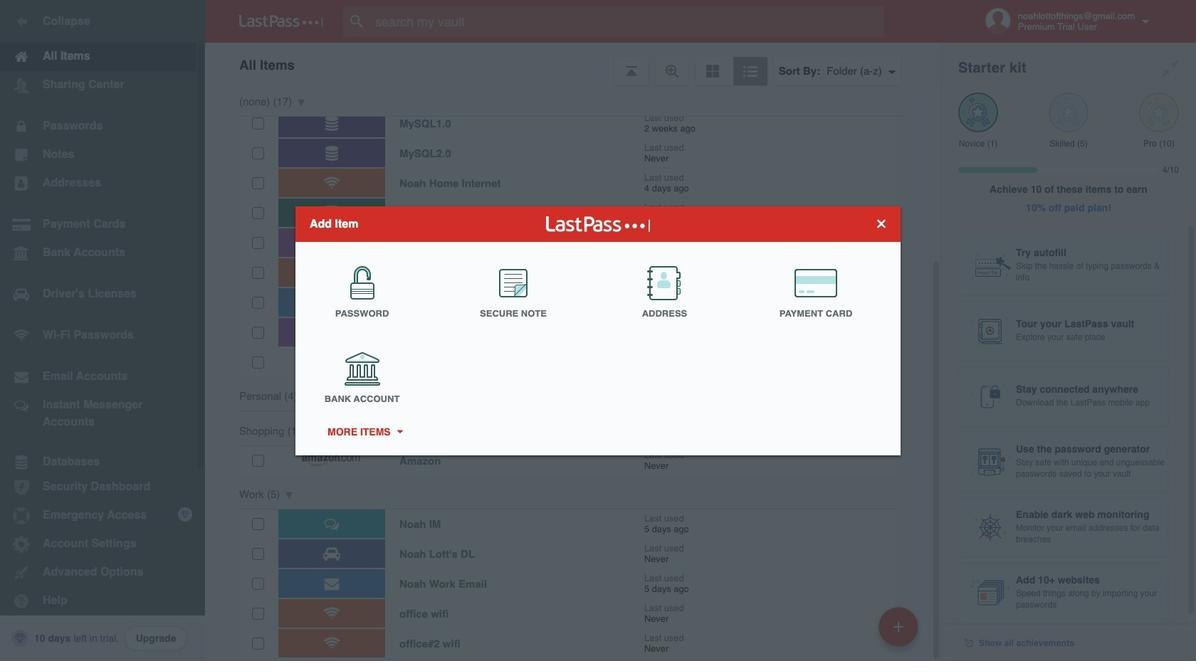 Task type: describe. For each thing, give the bounding box(es) containing it.
Search search field
[[343, 6, 913, 37]]

main navigation navigation
[[0, 0, 205, 662]]

lastpass image
[[239, 15, 323, 28]]

caret right image
[[395, 430, 405, 434]]



Task type: locate. For each thing, give the bounding box(es) containing it.
dialog
[[296, 206, 901, 456]]

vault options navigation
[[205, 43, 942, 85]]

new item image
[[894, 622, 904, 632]]

search my vault text field
[[343, 6, 913, 37]]

new item navigation
[[874, 603, 928, 662]]



Task type: vqa. For each thing, say whether or not it's contained in the screenshot.
text box
no



